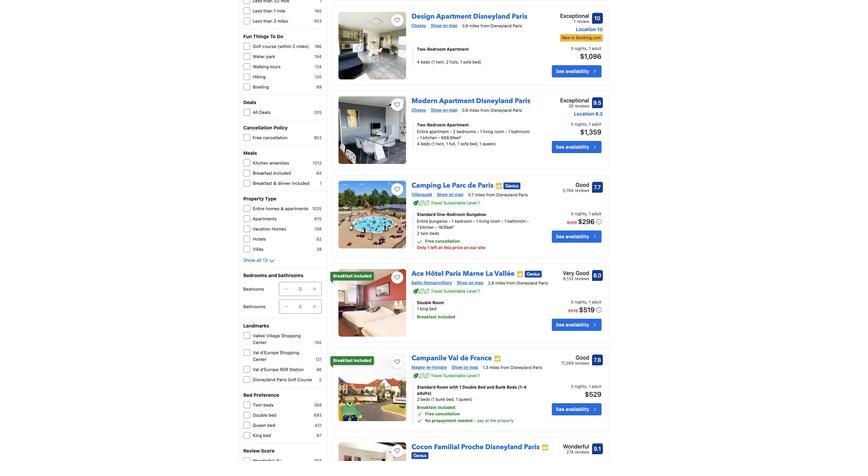 Task type: vqa. For each thing, say whether or not it's contained in the screenshot.
Villas link
no



Task type: describe. For each thing, give the bounding box(es) containing it.
4 beds (1 twin, 2 fulls, 1 sofa bed)
[[417, 60, 481, 65]]

see availability link for ace hôtel paris marne la vallée
[[552, 319, 601, 331]]

bailly-
[[412, 280, 424, 286]]

cancellation
[[243, 125, 272, 131]]

ace hôtel paris marne la vallée image
[[339, 269, 406, 337]]

miles for see availability link for camping le parc de paris
[[475, 193, 485, 198]]

room for standard
[[437, 385, 448, 390]]

sustainable for parc
[[443, 201, 466, 206]]

campanile
[[412, 354, 447, 363]]

only 1 left at this price on our site
[[417, 245, 485, 250]]

4 inside "standard room with 1 double bed and bunk beds (1-4 adults)"
[[524, 385, 527, 390]]

map down modern apartment disneyland paris
[[449, 108, 457, 113]]

scored 8.0 element
[[592, 270, 603, 281]]

bedroom for two-bedroom apartment entire apartment • 2 bedrooms • 1 living room • 1 bathroom • 1 kitchen • 688.9feet² 4 beds (1 twin, 1 full, 1 sofa bed, 1 queen)
[[427, 123, 446, 128]]

1 inside 5 nights , 1 adult $1,359
[[589, 122, 591, 127]]

good 17,289 reviews
[[561, 355, 589, 366]]

from for de
[[486, 193, 495, 198]]

beds inside entire bungalow • 1 bedroom • 1 living room • 1 bathroom • 1 kitchen • 183feet² 2 twin beds
[[430, 231, 439, 236]]

standard for camping le parc de paris
[[417, 212, 436, 217]]

bed, inside 2 beds (1 bunk bed, 1 queen) breakfast included
[[446, 397, 455, 402]]

very
[[563, 270, 574, 276]]

1 vertical spatial free cancellation
[[425, 239, 460, 244]]

bathrooms
[[278, 273, 303, 278]]

queen) inside 2 beds (1 bunk bed, 1 queen) breakfast included
[[459, 397, 472, 402]]

0 vertical spatial free
[[253, 135, 262, 140]]

from for france
[[501, 365, 510, 370]]

villas
[[253, 247, 264, 252]]

5 down 96
[[319, 377, 322, 382]]

6,132
[[563, 276, 574, 281]]

level for paris
[[467, 201, 477, 206]]

availability for ace hôtel paris marne la vallée
[[566, 322, 589, 328]]

3 nights from the top
[[575, 211, 586, 217]]

4 inside two-bedroom apartment entire apartment • 2 bedrooms • 1 living room • 1 bathroom • 1 kitchen • 688.9feet² 4 beds (1 twin, 1 full, 1 sofa bed, 1 queen)
[[417, 142, 420, 147]]

853
[[314, 135, 322, 140]]

two-bedroom apartment link for modern
[[417, 122, 531, 128]]

bedrooms for bedrooms and bathrooms
[[243, 273, 267, 278]]

val inside campanile val de france link
[[448, 354, 458, 363]]

on for campanile val de france's see availability link
[[464, 365, 469, 370]]

water
[[253, 54, 265, 59]]

1 inside double room 1 king bed breakfast included
[[417, 306, 419, 312]]

this
[[444, 245, 451, 250]]

show for campanile val de france's see availability link
[[452, 365, 462, 370]]

double inside "standard room with 1 double bed and bunk beds (1-4 adults)"
[[462, 385, 477, 390]]

1 vertical spatial at
[[485, 418, 489, 423]]

bed for queen bed
[[267, 423, 275, 428]]

room inside entire bungalow • 1 bedroom • 1 living room • 1 bathroom • 1 kitchen • 183feet² 2 twin beds
[[490, 219, 500, 224]]

4 , from the top
[[586, 300, 588, 305]]

wonderful 274 reviews
[[563, 444, 589, 455]]

bungalow
[[466, 212, 486, 217]]

very good 6,132 reviews
[[563, 270, 589, 281]]

$296
[[578, 218, 595, 226]]

3 adult from the top
[[592, 211, 601, 217]]

breakfast inside double room 1 king bed breakfast included
[[417, 315, 437, 320]]

cocon
[[412, 443, 432, 452]]

2 see availability from the top
[[556, 144, 589, 150]]

all
[[257, 257, 261, 263]]

campanile val de france
[[412, 354, 492, 363]]

less for less than 1 mile
[[253, 8, 262, 14]]

exceptional 26 reviews
[[560, 98, 589, 109]]

reviews inside very good 6,132 reviews
[[575, 276, 589, 281]]

reviews for 7.8
[[575, 361, 589, 366]]

things
[[253, 33, 269, 39]]

bathroom inside two-bedroom apartment entire apartment • 2 bedrooms • 1 living room • 1 bathroom • 1 kitchen • 688.9feet² 4 beds (1 twin, 1 full, 1 sofa bed, 1 queen)
[[511, 129, 530, 134]]

show for see availability link for camping le parc de paris
[[437, 192, 448, 197]]

val d'europe rer station
[[253, 367, 304, 372]]

5 up $328
[[571, 211, 574, 217]]

1 vertical spatial bed
[[243, 392, 252, 398]]

0 horizontal spatial golf
[[253, 44, 261, 49]]

0 vertical spatial free cancellation
[[253, 135, 288, 140]]

map down design apartment disneyland paris
[[449, 23, 457, 28]]

meals
[[243, 150, 257, 156]]

62
[[317, 237, 322, 242]]

120
[[315, 74, 322, 79]]

beds
[[507, 385, 517, 390]]

good 5,764 reviews
[[563, 182, 589, 193]]

level for la
[[467, 289, 477, 294]]

89
[[316, 85, 322, 90]]

sustainable for de
[[443, 373, 466, 378]]

1 inside '5 nights , 1 adult $1,086'
[[589, 46, 591, 51]]

show on map for val
[[452, 365, 478, 370]]

124
[[315, 64, 322, 69]]

0 vertical spatial 10
[[594, 15, 600, 21]]

ace hôtel paris marne la vallée link
[[412, 267, 515, 278]]

scored 9.1 element
[[592, 444, 603, 455]]

golf course (within 2 miles)
[[253, 44, 309, 49]]

2 beds (1 bunk bed, 1 queen) breakfast included
[[417, 397, 472, 410]]

val for val d'europe rer station
[[253, 367, 259, 372]]

no prepayment needed – pay at the property
[[425, 418, 514, 423]]

and inside "standard room with 1 double bed and bunk beds (1-4 adults)"
[[487, 385, 494, 390]]

adult for $529
[[592, 384, 601, 389]]

very good element
[[563, 269, 589, 277]]

travel sustainable level 1 for de
[[431, 373, 480, 378]]

travel sustainable level 1 for paris
[[431, 289, 480, 294]]

adults)
[[417, 391, 431, 396]]

this property is part of our preferred partner program. it's committed to providing excellent service and good value. it'll pay us a higher commission if you make a booking. image for camping le parc de paris
[[496, 183, 502, 189]]

marne
[[463, 269, 484, 278]]

than for 2
[[263, 18, 272, 24]]

see availability link for campanile val de france
[[552, 403, 601, 416]]

1 availability from the top
[[566, 68, 589, 74]]

2 vertical spatial free
[[425, 412, 434, 417]]

274
[[566, 450, 574, 455]]

from down modern apartment disneyland paris
[[480, 108, 489, 113]]

9.3
[[595, 111, 603, 117]]

8.0
[[593, 273, 601, 279]]

wonderful element
[[563, 443, 589, 451]]

0.6 miles from disneyland paris for design apartment disneyland paris
[[462, 23, 522, 29]]

1 vertical spatial this property is part of our preferred partner program. it's committed to providing excellent service and good value. it'll pay us a higher commission if you make a booking. image
[[517, 271, 524, 278]]

standard room with 1 double bed and bunk beds (1-4 adults)
[[417, 385, 527, 396]]

booking.com
[[576, 35, 601, 40]]

camping
[[412, 181, 441, 190]]

1.3
[[483, 365, 488, 370]]

good element for camping le parc de paris
[[563, 181, 589, 189]]

availability for campanile val de france
[[566, 407, 589, 412]]

parc
[[452, 181, 466, 190]]

183feet²
[[438, 225, 454, 230]]

on for see availability link related to ace hôtel paris marne la vallée
[[469, 280, 474, 286]]

review score
[[243, 448, 275, 454]]

, for $1,086
[[586, 46, 588, 51]]

center for vallee
[[253, 340, 267, 345]]

from down design apartment disneyland paris
[[480, 23, 489, 29]]

to
[[571, 35, 575, 40]]

see availability for campanile val de france
[[556, 407, 589, 412]]

2 left fulls,
[[446, 60, 449, 65]]

$1,359
[[580, 128, 601, 136]]

2 down less than 1 mile
[[274, 18, 276, 24]]

26
[[569, 104, 574, 109]]

sofa inside two-bedroom apartment entire apartment • 2 bedrooms • 1 living room • 1 bathroom • 1 kitchen • 688.9feet² 4 beds (1 twin, 1 full, 1 sofa bed, 1 queen)
[[460, 142, 469, 147]]

13
[[263, 257, 268, 263]]

magny-le-hongre
[[412, 365, 447, 370]]

do
[[277, 33, 283, 39]]

location for 10
[[576, 27, 596, 32]]

location 10 new to booking.com
[[562, 27, 603, 40]]

de inside campanile val de france link
[[460, 354, 469, 363]]

9.5
[[593, 100, 601, 106]]

water park
[[253, 54, 275, 59]]

5 up $576
[[571, 300, 574, 305]]

this property is part of our preferred partner program. it's committed to providing excellent service and good value. it'll pay us a higher commission if you make a booking. image for campanile val de france
[[494, 355, 501, 362]]

show on map down modern
[[431, 108, 457, 113]]

on for first see availability link from the top of the page
[[443, 23, 448, 28]]

bed inside "standard room with 1 double bed and bunk beds (1-4 adults)"
[[478, 385, 486, 390]]

bed)
[[472, 60, 481, 65]]

5.7 miles from disneyland paris
[[468, 193, 528, 198]]

sustainable for paris
[[443, 289, 466, 294]]

modern apartment disneyland paris link
[[412, 94, 530, 106]]

421
[[315, 423, 322, 428]]

campanile val de france link
[[412, 351, 492, 363]]

reviews for 7.7
[[575, 188, 589, 193]]

bedrooms for bedrooms
[[243, 286, 264, 292]]

see availability for ace hôtel paris marne la vallée
[[556, 322, 589, 328]]

apartment inside two-bedroom apartment entire apartment • 2 bedrooms • 1 living room • 1 bathroom • 1 kitchen • 688.9feet² 4 beds (1 twin, 1 full, 1 sofa bed, 1 queen)
[[447, 123, 469, 128]]

adult for $1,086
[[592, 46, 601, 51]]

0.6 for design
[[462, 23, 468, 29]]

design apartment disneyland paris image
[[339, 12, 406, 80]]

d'europe for shopping
[[260, 350, 279, 355]]

10 inside 'location 10 new to booking.com'
[[597, 27, 603, 32]]

bedroom for two-bedroom apartment
[[427, 47, 446, 52]]

see for ace hôtel paris marne la vallée
[[556, 322, 564, 328]]

camping le parc de paris image
[[339, 181, 406, 249]]

king
[[420, 306, 428, 312]]

1 vertical spatial cancellation
[[435, 239, 460, 244]]

less than 2 miles
[[253, 18, 288, 24]]

apartments
[[253, 216, 277, 221]]

map for de
[[470, 365, 478, 370]]

(within
[[278, 44, 291, 49]]

hôtel
[[426, 269, 444, 278]]

good inside very good 6,132 reviews
[[576, 270, 589, 276]]

included inside double room 1 king bed breakfast included
[[438, 315, 455, 320]]

needed
[[457, 418, 473, 423]]

3 , from the top
[[586, 211, 588, 217]]

good for campanile val de france
[[576, 355, 589, 361]]

living inside entire bungalow • 1 bedroom • 1 living room • 1 bathroom • 1 kitchen • 183feet² 2 twin beds
[[479, 219, 489, 224]]

show for first see availability link from the top of the page
[[431, 23, 442, 28]]

2 see availability link from the top
[[552, 141, 601, 153]]

this property is part of our preferred partner program. it's committed to providing excellent service and good value. it'll pay us a higher commission if you make a booking. image for france
[[494, 355, 501, 362]]

campanile val de france image
[[339, 354, 406, 421]]

familial
[[434, 443, 460, 452]]

from for marne
[[506, 281, 515, 286]]

1 see availability link from the top
[[552, 65, 601, 78]]

tours
[[270, 64, 281, 69]]

show for 4th see availability link from the bottom of the page
[[431, 108, 442, 113]]

1 horizontal spatial &
[[281, 206, 284, 211]]

2 inside entire bungalow • 1 bedroom • 1 living room • 1 bathroom • 1 kitchen • 183feet² 2 twin beds
[[417, 231, 419, 236]]

romainvilliers
[[424, 280, 452, 286]]

bathrooms
[[243, 304, 266, 309]]

0 vertical spatial cancellation
[[263, 135, 288, 140]]

kitchen amenities
[[253, 160, 289, 166]]

travel for hôtel
[[431, 289, 442, 294]]

1.3 miles from disneyland paris
[[483, 365, 542, 370]]

0 horizontal spatial and
[[268, 273, 277, 278]]

this property is part of our preferred partner program. it's committed to providing excellent service and good value. it'll pay us a higher commission if you make a booking. image for disneyland
[[542, 444, 548, 451]]

modern apartment disneyland paris image
[[339, 97, 406, 164]]

twin
[[421, 231, 429, 236]]

double for double room 1 king bed breakfast included
[[417, 300, 431, 305]]

0.6 for modern
[[462, 108, 468, 113]]

camping le parc de paris
[[412, 181, 494, 190]]

1 vertical spatial golf
[[288, 377, 296, 382]]

la
[[486, 269, 493, 278]]

bowling
[[253, 84, 269, 90]]

map for parc
[[455, 192, 463, 197]]

335
[[314, 110, 322, 115]]

5 nights , 1 adult $1,086
[[571, 46, 601, 60]]

entire homes & apartments
[[253, 206, 308, 211]]

2 vertical spatial free cancellation
[[425, 412, 460, 417]]

–
[[474, 418, 476, 423]]

cocon familial proche disneyland paris
[[412, 443, 540, 452]]



Task type: locate. For each thing, give the bounding box(es) containing it.
review
[[577, 19, 589, 24]]

included inside 2 beds (1 bunk bed, 1 queen) breakfast included
[[438, 405, 455, 410]]

1 inside 2 beds (1 bunk bed, 1 queen) breakfast included
[[456, 397, 458, 402]]

good element for campanile val de france
[[561, 354, 589, 362]]

entire inside entire bungalow • 1 bedroom • 1 living room • 1 bathroom • 1 kitchen • 183feet² 2 twin beds
[[417, 219, 428, 224]]

1 vertical spatial bathroom
[[507, 219, 526, 224]]

beds down two-bedroom apartment
[[421, 60, 430, 65]]

$328
[[567, 220, 577, 225]]

bed right queen
[[267, 423, 275, 428]]

reviews inside good 5,764 reviews
[[575, 188, 589, 193]]

show on map down campanile val de france
[[452, 365, 478, 370]]

property
[[497, 418, 514, 423]]

0 vertical spatial breakfast included
[[333, 274, 371, 279]]

landmarks
[[243, 323, 269, 329]]

center inside vallee village shopping center
[[253, 340, 267, 345]]

scored 7.7 element
[[592, 182, 603, 193]]

1 twin, from the top
[[436, 60, 445, 65]]

, for $1,359
[[586, 122, 588, 127]]

1 exceptional from the top
[[560, 13, 589, 19]]

beds inside two-bedroom apartment entire apartment • 2 bedrooms • 1 living room • 1 bathroom • 1 kitchen • 688.9feet² 4 beds (1 twin, 1 full, 1 sofa bed, 1 queen)
[[421, 142, 430, 147]]

location inside 'location 10 new to booking.com'
[[576, 27, 596, 32]]

val down val d'europe shopping center
[[253, 367, 259, 372]]

0 vertical spatial travel sustainable level 1
[[431, 201, 480, 206]]

scored 10 element
[[592, 13, 603, 24]]

5 nights , 1 adult $1,359
[[571, 122, 601, 136]]

2 vertical spatial entire
[[417, 219, 428, 224]]

1 d'europe from the top
[[260, 350, 279, 355]]

sustainable up with
[[443, 373, 466, 378]]

0 vertical spatial bedrooms
[[243, 273, 267, 278]]

good right very
[[576, 270, 589, 276]]

breakfast included for ace hôtel paris marne la vallée
[[333, 274, 371, 279]]

0 vertical spatial exceptional element
[[560, 12, 589, 20]]

0 vertical spatial de
[[468, 181, 476, 190]]

3 travel sustainable level 1 from the top
[[431, 373, 480, 378]]

0.6 miles from disneyland paris for modern apartment disneyland paris
[[462, 108, 522, 113]]

5 see availability from the top
[[556, 407, 589, 412]]

0 vertical spatial 0.6
[[462, 23, 468, 29]]

67
[[317, 433, 322, 438]]

level down 5.7
[[467, 201, 477, 206]]

prepayment
[[432, 418, 456, 423]]

1 see from the top
[[556, 68, 564, 74]]

1 vertical spatial (1
[[431, 142, 435, 147]]

2 vertical spatial sustainable
[[443, 373, 466, 378]]

travel sustainable level 1 down romainvilliers
[[431, 289, 480, 294]]

0 horizontal spatial queen)
[[459, 397, 472, 402]]

show on map down design
[[431, 23, 457, 28]]

free
[[253, 135, 262, 140], [425, 239, 434, 244], [425, 412, 434, 417]]

0 vertical spatial bedroom
[[427, 47, 446, 52]]

(1 for bunk
[[431, 397, 435, 402]]

king
[[253, 433, 262, 438]]

1 less from the top
[[253, 8, 262, 14]]

2 5 nights , 1 adult from the top
[[571, 300, 601, 305]]

double inside double room 1 king bed breakfast included
[[417, 300, 431, 305]]

good element
[[563, 181, 589, 189], [561, 354, 589, 362]]

2 less from the top
[[253, 18, 262, 24]]

twin, down two-bedroom apartment
[[436, 60, 445, 65]]

living down bungalow
[[479, 219, 489, 224]]

bedrooms and bathrooms
[[243, 273, 303, 278]]

10 right the review
[[594, 15, 600, 21]]

see availability link down $328
[[552, 231, 601, 243]]

2 availability from the top
[[566, 144, 589, 150]]

miles right 1.3
[[489, 365, 499, 370]]

3 sustainable from the top
[[443, 373, 466, 378]]

on down campanile val de france
[[464, 365, 469, 370]]

1 vertical spatial exceptional element
[[560, 97, 589, 105]]

on left our
[[464, 245, 469, 250]]

0 vertical spatial (1
[[431, 60, 435, 65]]

show for see availability link related to ace hôtel paris marne la vallée
[[457, 280, 468, 286]]

5 reviews from the top
[[575, 450, 589, 455]]

good left 7.8 in the right bottom of the page
[[576, 355, 589, 361]]

homes
[[266, 206, 280, 211]]

2 , from the top
[[586, 122, 588, 127]]

at right left
[[439, 245, 443, 250]]

bedroom up 4 beds (1 twin, 2 fulls, 1 sofa bed)
[[427, 47, 446, 52]]

show inside dropdown button
[[243, 257, 255, 263]]

location for 9.3
[[574, 111, 594, 117]]

exceptional 1 review
[[560, 13, 589, 24]]

d'europe down vallee village shopping center
[[260, 350, 279, 355]]

golf down station
[[288, 377, 296, 382]]

1 adult from the top
[[592, 46, 601, 51]]

2 adult from the top
[[592, 122, 601, 127]]

two- for two-bedroom apartment entire apartment • 2 bedrooms • 1 living room • 1 bathroom • 1 kitchen • 688.9feet² 4 beds (1 twin, 1 full, 1 sofa bed, 1 queen)
[[417, 123, 427, 128]]

0 vertical spatial this property is part of our preferred partner program. it's committed to providing excellent service and good value. it'll pay us a higher commission if you make a booking. image
[[496, 183, 502, 189]]

0 vertical spatial at
[[439, 245, 443, 250]]

breakfast included for campanile val de france
[[333, 358, 371, 363]]

travel sustainable level 1 for parc
[[431, 201, 480, 206]]

(1 left 'bunk' in the bottom right of the page
[[431, 397, 435, 402]]

cancellation policy
[[243, 125, 288, 131]]

2 0 from the top
[[299, 304, 302, 309]]

travel sustainable level 1
[[431, 201, 480, 206], [431, 289, 480, 294], [431, 373, 480, 378]]

room inside two-bedroom apartment entire apartment • 2 bedrooms • 1 living room • 1 bathroom • 1 kitchen • 688.9feet² 4 beds (1 twin, 1 full, 1 sofa bed, 1 queen)
[[494, 129, 504, 134]]

0 horizontal spatial &
[[273, 181, 277, 186]]

standard
[[417, 212, 436, 217], [417, 385, 436, 390]]

1 vertical spatial bedrooms
[[243, 286, 264, 292]]

val
[[253, 350, 259, 355], [448, 354, 458, 363], [253, 367, 259, 372]]

4 availability from the top
[[566, 322, 589, 328]]

4
[[417, 60, 420, 65], [417, 142, 420, 147], [524, 385, 527, 390]]

than for 1
[[263, 8, 272, 14]]

reviews inside good 17,289 reviews
[[575, 361, 589, 366]]

1 vertical spatial 4
[[417, 142, 420, 147]]

1 vertical spatial 0
[[299, 304, 302, 309]]

living right bedrooms
[[483, 129, 493, 134]]

0 vertical spatial good
[[576, 182, 589, 188]]

see for campanile val de france
[[556, 407, 564, 412]]

see availability
[[556, 68, 589, 74], [556, 144, 589, 150], [556, 234, 589, 240], [556, 322, 589, 328], [556, 407, 589, 412]]

0 for bedrooms
[[299, 286, 302, 292]]

two- for two-bedroom apartment
[[417, 47, 427, 52]]

paris
[[512, 12, 528, 21], [513, 23, 522, 29], [515, 97, 530, 106], [513, 108, 522, 113], [478, 181, 494, 190], [518, 193, 528, 198], [445, 269, 461, 278], [539, 281, 548, 286], [533, 365, 542, 370], [277, 377, 287, 382], [524, 443, 540, 452]]

see availability link down 5 nights , 1 adult $1,359
[[552, 141, 601, 153]]

france
[[470, 354, 492, 363]]

two-bedroom apartment entire apartment • 2 bedrooms • 1 living room • 1 bathroom • 1 kitchen • 688.9feet² 4 beds (1 twin, 1 full, 1 sofa bed, 1 queen)
[[417, 123, 530, 147]]

shopping for val d'europe shopping center
[[280, 350, 299, 355]]

4 adult from the top
[[592, 300, 601, 305]]

5 nights , 1 adult up $296
[[571, 211, 601, 217]]

1 vertical spatial good element
[[561, 354, 589, 362]]

(1 inside two-bedroom apartment entire apartment • 2 bedrooms • 1 living room • 1 bathroom • 1 kitchen • 688.9feet² 4 beds (1 twin, 1 full, 1 sofa bed, 1 queen)
[[431, 142, 435, 147]]

1 breakfast included from the top
[[333, 274, 371, 279]]

(1 down apartment
[[431, 142, 435, 147]]

0 vertical spatial living
[[483, 129, 493, 134]]

0 vertical spatial and
[[268, 273, 277, 278]]

site
[[478, 245, 485, 250]]

2 breakfast included from the top
[[333, 358, 371, 363]]

d'europe for rer
[[260, 367, 279, 372]]

exceptional for design apartment disneyland paris
[[560, 13, 589, 19]]

beds down adults)
[[421, 397, 430, 402]]

magny-
[[412, 365, 427, 370]]

scored 9.5 element
[[592, 98, 603, 108]]

1 vertical spatial room
[[490, 219, 500, 224]]

show down design
[[431, 23, 442, 28]]

693
[[314, 413, 322, 418]]

availability down $328
[[566, 234, 589, 240]]

0 vertical spatial two-
[[417, 47, 427, 52]]

on up two-bedroom apartment
[[443, 23, 448, 28]]

0 vertical spatial sofa
[[463, 60, 471, 65]]

double for double bed
[[253, 413, 267, 418]]

val for val d'europe shopping center
[[253, 350, 259, 355]]

1 vertical spatial deals
[[259, 110, 271, 115]]

0 vertical spatial shopping
[[281, 333, 301, 339]]

7.8
[[594, 357, 601, 363]]

1 vertical spatial free
[[425, 239, 434, 244]]

adult inside '5 nights , 1 adult $1,086'
[[592, 46, 601, 51]]

0 horizontal spatial bed,
[[446, 397, 455, 402]]

shopping inside val d'europe shopping center
[[280, 350, 299, 355]]

hongre
[[432, 365, 447, 370]]

,
[[586, 46, 588, 51], [586, 122, 588, 127], [586, 211, 588, 217], [586, 300, 588, 305], [586, 384, 588, 389]]

standard inside "standard room with 1 double bed and bunk beds (1-4 adults)"
[[417, 385, 436, 390]]

two-bedroom apartment link for design
[[417, 46, 531, 53]]

2 than from the top
[[263, 18, 272, 24]]

3 reviews from the top
[[575, 276, 589, 281]]

1 bedrooms from the top
[[243, 273, 267, 278]]

2 up '688.9feet²'
[[453, 129, 456, 134]]

vacation
[[253, 226, 270, 232]]

and left bathrooms
[[268, 273, 277, 278]]

show on map for le
[[437, 192, 463, 197]]

free cancellation
[[253, 135, 288, 140], [425, 239, 460, 244], [425, 412, 460, 417]]

0 vertical spatial bed,
[[470, 142, 478, 147]]

chessy down design
[[412, 23, 426, 28]]

0 vertical spatial kitchen
[[423, 135, 437, 140]]

bedroom up bedroom
[[447, 212, 465, 217]]

1 horizontal spatial and
[[487, 385, 494, 390]]

nights for $1,359
[[575, 122, 586, 127]]

bed for king bed
[[263, 433, 271, 438]]

688.9feet²
[[441, 135, 461, 140]]

sofa right full, at right
[[460, 142, 469, 147]]

availability down the $1,086
[[566, 68, 589, 74]]

breakfast inside 2 beds (1 bunk bed, 1 queen) breakfast included
[[417, 405, 437, 410]]

, up $529
[[586, 384, 588, 389]]

adult up $296
[[592, 211, 601, 217]]

1 travel from the top
[[431, 201, 442, 206]]

val inside val d'europe shopping center
[[253, 350, 259, 355]]

9.1
[[594, 446, 601, 452]]

two- inside two-bedroom apartment entire apartment • 2 bedrooms • 1 living room • 1 bathroom • 1 kitchen • 688.9feet² 4 beds (1 twin, 1 full, 1 sofa bed, 1 queen)
[[417, 123, 427, 128]]

location 9.3
[[574, 111, 603, 117]]

1 two- from the top
[[417, 47, 427, 52]]

reviews right 17,289
[[575, 361, 589, 366]]

1 vertical spatial good
[[576, 270, 589, 276]]

less than 1 mile
[[253, 8, 285, 14]]

1 inside 5 nights , 1 adult $529
[[589, 384, 591, 389]]

full,
[[449, 142, 456, 147]]

free up no
[[425, 412, 434, 417]]

beds for twin beds
[[263, 402, 274, 408]]

see for camping le parc de paris
[[556, 234, 564, 240]]

travel sustainable level 1 up with
[[431, 373, 480, 378]]

on for see availability link for camping le parc de paris
[[449, 192, 454, 197]]

2 down adults)
[[417, 397, 419, 402]]

center inside val d'europe shopping center
[[253, 357, 267, 362]]

level up double room link
[[467, 289, 477, 294]]

free cancellation up this
[[425, 239, 460, 244]]

, inside '5 nights , 1 adult $1,086'
[[586, 46, 588, 51]]

2 d'europe from the top
[[260, 367, 279, 372]]

1012
[[313, 161, 322, 166]]

scored 7.8 element
[[592, 355, 603, 366]]

le
[[443, 181, 450, 190]]

double bed
[[253, 413, 276, 418]]

see availability link for camping le parc de paris
[[552, 231, 601, 243]]

fulls,
[[450, 60, 459, 65]]

0 vertical spatial queen)
[[482, 142, 496, 147]]

1 vertical spatial room
[[437, 385, 448, 390]]

reviews inside exceptional 26 reviews
[[575, 104, 589, 109]]

design
[[412, 12, 435, 21]]

108
[[315, 227, 322, 232]]

beds for 4 beds (1 twin, 2 fulls, 1 sofa bed)
[[421, 60, 430, 65]]

adult up $519 on the right bottom
[[592, 300, 601, 305]]

1 horizontal spatial at
[[485, 418, 489, 423]]

1 vertical spatial bed,
[[446, 397, 455, 402]]

1 two-bedroom apartment link from the top
[[417, 46, 531, 53]]

bed for double bed
[[269, 413, 276, 418]]

1 vertical spatial sustainable
[[443, 289, 466, 294]]

1 0 from the top
[[299, 286, 302, 292]]

1 vertical spatial 10
[[597, 27, 603, 32]]

1 inside "standard room with 1 double bed and bunk beds (1-4 adults)"
[[459, 385, 461, 390]]

0 vertical spatial room
[[432, 300, 444, 305]]

2 nights from the top
[[575, 122, 586, 127]]

0 vertical spatial 0.6 miles from disneyland paris
[[462, 23, 522, 29]]

amenities
[[269, 160, 289, 166]]

twin, inside two-bedroom apartment entire apartment • 2 bedrooms • 1 living room • 1 bathroom • 1 kitchen • 688.9feet² 4 beds (1 twin, 1 full, 1 sofa bed, 1 queen)
[[436, 142, 445, 147]]

4 nights from the top
[[575, 300, 586, 305]]

bedroom inside two-bedroom apartment entire apartment • 2 bedrooms • 1 living room • 1 bathroom • 1 kitchen • 688.9feet² 4 beds (1 twin, 1 full, 1 sofa bed, 1 queen)
[[427, 123, 446, 128]]

show on map down marne
[[457, 280, 483, 286]]

twin, down apartment
[[436, 142, 445, 147]]

1 vertical spatial center
[[253, 357, 267, 362]]

0 horizontal spatial deals
[[243, 99, 256, 105]]

96
[[316, 367, 322, 372]]

, inside 5 nights , 1 adult $529
[[586, 384, 588, 389]]

show
[[431, 23, 442, 28], [431, 108, 442, 113], [437, 192, 448, 197], [243, 257, 255, 263], [457, 280, 468, 286], [452, 365, 462, 370]]

entire inside two-bedroom apartment entire apartment • 2 bedrooms • 1 living room • 1 bathroom • 1 kitchen • 688.9feet² 4 beds (1 twin, 1 full, 1 sofa bed, 1 queen)
[[417, 129, 428, 134]]

price
[[452, 245, 463, 250]]

standard up adults)
[[417, 385, 436, 390]]

kitchen down apartment
[[423, 135, 437, 140]]

, inside 5 nights , 1 adult $1,359
[[586, 122, 588, 127]]

on down "camping le parc de paris"
[[449, 192, 454, 197]]

d'europe inside val d'europe shopping center
[[260, 350, 279, 355]]

ace hôtel paris marne la vallée
[[412, 269, 515, 278]]

0 vertical spatial center
[[253, 340, 267, 345]]

5 nights , 1 adult
[[571, 211, 601, 217], [571, 300, 601, 305]]

4 reviews from the top
[[575, 361, 589, 366]]

good for camping le parc de paris
[[576, 182, 589, 188]]

nights for $1,086
[[575, 46, 586, 51]]

this property is part of our preferred partner program. it's committed to providing excellent service and good value. it'll pay us a higher commission if you make a booking. image right france
[[494, 355, 501, 362]]

2 left twin
[[417, 231, 419, 236]]

all deals
[[253, 110, 271, 115]]

see availability link down '5 nights , 1 adult $1,086'
[[552, 65, 601, 78]]

1 travel sustainable level 1 from the top
[[431, 201, 480, 206]]

1 vertical spatial twin,
[[436, 142, 445, 147]]

1 sustainable from the top
[[443, 201, 466, 206]]

val right campanile
[[448, 354, 458, 363]]

1 vertical spatial kitchen
[[420, 225, 434, 230]]

1 horizontal spatial golf
[[288, 377, 296, 382]]

0.6
[[462, 23, 468, 29], [462, 108, 468, 113]]

1 vertical spatial bedroom
[[427, 123, 446, 128]]

1 vertical spatial d'europe
[[260, 367, 279, 372]]

bed, inside two-bedroom apartment entire apartment • 2 bedrooms • 1 living room • 1 bathroom • 1 kitchen • 688.9feet² 4 beds (1 twin, 1 full, 1 sofa bed, 1 queen)
[[470, 142, 478, 147]]

5 down 17,289
[[571, 384, 574, 389]]

modern apartment disneyland paris
[[412, 97, 530, 106]]

travel down hongre
[[431, 373, 442, 378]]

room
[[432, 300, 444, 305], [437, 385, 448, 390]]

this property is part of our preferred partner program. it's committed to providing excellent service and good value. it'll pay us a higher commission if you make a booking. image
[[496, 183, 502, 189], [517, 271, 524, 278], [494, 355, 501, 362]]

3 availability from the top
[[566, 234, 589, 240]]

exceptional for modern apartment disneyland paris
[[560, 98, 589, 104]]

bungalow
[[429, 219, 448, 224]]

see availability down 5 nights , 1 adult $1,359
[[556, 144, 589, 150]]

nights for $529
[[575, 384, 586, 389]]

2 level from the top
[[467, 289, 477, 294]]

1 vertical spatial breakfast included
[[333, 358, 371, 363]]

twin beds
[[253, 402, 274, 408]]

room inside "standard room with 1 double bed and bunk beds (1-4 adults)"
[[437, 385, 448, 390]]

2 horizontal spatial double
[[462, 385, 477, 390]]

0 for bathrooms
[[299, 304, 302, 309]]

sustainable up the standard one-bedroom bungalow
[[443, 201, 466, 206]]

1 0.6 miles from disneyland paris from the top
[[462, 23, 522, 29]]

2.8 miles from disneyland paris
[[488, 281, 548, 286]]

hiking
[[253, 74, 266, 79]]

0 vertical spatial standard
[[417, 212, 436, 217]]

property
[[243, 196, 264, 202]]

bedroom up apartment
[[427, 123, 446, 128]]

reviews inside wonderful 274 reviews
[[575, 450, 589, 455]]

kitchen inside two-bedroom apartment entire apartment • 2 bedrooms • 1 living room • 1 bathroom • 1 kitchen • 688.9feet² 4 beds (1 twin, 1 full, 1 sofa bed, 1 queen)
[[423, 135, 437, 140]]

0 vertical spatial travel
[[431, 201, 442, 206]]

bathroom inside entire bungalow • 1 bedroom • 1 living room • 1 bathroom • 1 kitchen • 183feet² 2 twin beds
[[507, 219, 526, 224]]

val down vallee
[[253, 350, 259, 355]]

5 nights , 1 adult for ace hôtel paris marne la vallée
[[571, 300, 601, 305]]

5 see from the top
[[556, 407, 564, 412]]

10
[[594, 15, 600, 21], [597, 27, 603, 32]]

2 center from the top
[[253, 357, 267, 362]]

shopping for vallee village shopping center
[[281, 333, 301, 339]]

2 vertical spatial good
[[576, 355, 589, 361]]

0 vertical spatial room
[[494, 129, 504, 134]]

travel for le
[[431, 201, 442, 206]]

miles for campanile val de france's see availability link
[[489, 365, 499, 370]]

5.7
[[468, 193, 474, 198]]

2 see from the top
[[556, 144, 564, 150]]

1 standard from the top
[[417, 212, 436, 217]]

see availability for camping le parc de paris
[[556, 234, 589, 240]]

exceptional element up 'location 10 new to booking.com'
[[560, 12, 589, 20]]

standard for campanile val de france
[[417, 385, 436, 390]]

queen) inside two-bedroom apartment entire apartment • 2 bedrooms • 1 living room • 1 bathroom • 1 kitchen • 688.9feet² 4 beds (1 twin, 1 full, 1 sofa bed, 1 queen)
[[482, 142, 496, 147]]

5 adult from the top
[[592, 384, 601, 389]]

center for val
[[253, 357, 267, 362]]

1 horizontal spatial deals
[[259, 110, 271, 115]]

travel down romainvilliers
[[431, 289, 442, 294]]

station
[[289, 367, 304, 372]]

4 see from the top
[[556, 322, 564, 328]]

164
[[315, 54, 322, 59]]

0 vertical spatial sustainable
[[443, 201, 466, 206]]

0 vertical spatial 4
[[417, 60, 420, 65]]

sofa left bed)
[[463, 60, 471, 65]]

two- up 4 beds (1 twin, 2 fulls, 1 sofa bed)
[[417, 47, 427, 52]]

exceptional element up location 9.3
[[560, 97, 589, 105]]

nights inside '5 nights , 1 adult $1,086'
[[575, 46, 586, 51]]

0 vertical spatial &
[[273, 181, 277, 186]]

val d'europe shopping center
[[253, 350, 299, 362]]

5 inside 5 nights , 1 adult $1,359
[[571, 122, 574, 127]]

5 see availability link from the top
[[552, 403, 601, 416]]

0 horizontal spatial double
[[253, 413, 267, 418]]

2 0.6 from the top
[[462, 108, 468, 113]]

1 inside the exceptional 1 review
[[574, 19, 576, 24]]

2 left miles)
[[293, 44, 295, 49]]

1 nights from the top
[[575, 46, 586, 51]]

chessy for modern
[[412, 108, 426, 113]]

pay
[[477, 418, 484, 423]]

kitchen inside entire bungalow • 1 bedroom • 1 living room • 1 bathroom • 1 kitchen • 183feet² 2 twin beds
[[420, 225, 434, 230]]

cancellation up this
[[435, 239, 460, 244]]

2 vertical spatial cancellation
[[435, 412, 460, 417]]

vallee village shopping center
[[253, 333, 301, 345]]

2 vertical spatial (1
[[431, 397, 435, 402]]

3 travel from the top
[[431, 373, 442, 378]]

hotels
[[253, 236, 266, 242]]

beds down apartment
[[421, 142, 430, 147]]

5 nights , 1 adult up $519 on the right bottom
[[571, 300, 601, 305]]

0
[[299, 286, 302, 292], [299, 304, 302, 309]]

availability for camping le parc de paris
[[566, 234, 589, 240]]

1 vertical spatial living
[[479, 219, 489, 224]]

show all 13 button
[[243, 257, 276, 265]]

standard up bungalow
[[417, 212, 436, 217]]

2 two- from the top
[[417, 123, 427, 128]]

availability down $576
[[566, 322, 589, 328]]

1 chessy from the top
[[412, 23, 426, 28]]

map
[[449, 23, 457, 28], [449, 108, 457, 113], [455, 192, 463, 197], [475, 280, 483, 286], [470, 365, 478, 370]]

travel for val
[[431, 373, 442, 378]]

genius discounts available at this property. image
[[504, 183, 521, 189], [504, 183, 521, 189], [525, 271, 542, 278], [525, 271, 542, 278], [412, 453, 428, 459], [412, 453, 428, 459]]

1 than from the top
[[263, 8, 272, 14]]

2 twin, from the top
[[436, 142, 445, 147]]

less for less than 2 miles
[[253, 18, 262, 24]]

with
[[449, 385, 458, 390]]

1 good from the top
[[576, 182, 589, 188]]

bedrooms up bathrooms
[[243, 286, 264, 292]]

3 see availability link from the top
[[552, 231, 601, 243]]

reviews for 9.5
[[575, 104, 589, 109]]

1 , from the top
[[586, 46, 588, 51]]

kitchen up twin
[[420, 225, 434, 230]]

1 vertical spatial exceptional
[[560, 98, 589, 104]]

1 center from the top
[[253, 340, 267, 345]]

bed, right 'bunk' in the bottom right of the page
[[446, 397, 455, 402]]

exceptional element for modern apartment disneyland paris
[[560, 97, 589, 105]]

1 vertical spatial level
[[467, 289, 477, 294]]

king bed
[[253, 433, 271, 438]]

0 vertical spatial level
[[467, 201, 477, 206]]

course
[[262, 44, 276, 49]]

2 vertical spatial bedroom
[[447, 212, 465, 217]]

queen
[[253, 423, 266, 428]]

show down modern
[[431, 108, 442, 113]]

2 inside 2 beds (1 bunk bed, 1 queen) breakfast included
[[417, 397, 419, 402]]

adult inside 5 nights , 1 adult $529
[[592, 384, 601, 389]]

reviews for 9.1
[[575, 450, 589, 455]]

than
[[263, 8, 272, 14], [263, 18, 272, 24]]

1 0.6 from the top
[[462, 23, 468, 29]]

1 vertical spatial travel
[[431, 289, 442, 294]]

nights up "$1,359"
[[575, 122, 586, 127]]

entire for entire homes & apartments
[[253, 206, 265, 211]]

bed inside double room 1 king bed breakfast included
[[429, 306, 436, 312]]

nights inside 5 nights , 1 adult $529
[[575, 384, 586, 389]]

0 vertical spatial golf
[[253, 44, 261, 49]]

5 nights , 1 adult $529
[[571, 384, 601, 398]]

3 good from the top
[[576, 355, 589, 361]]

2 two-bedroom apartment link from the top
[[417, 122, 531, 128]]

cancellation
[[263, 135, 288, 140], [435, 239, 460, 244], [435, 412, 460, 417]]

3 see availability from the top
[[556, 234, 589, 240]]

nights inside 5 nights , 1 adult $1,359
[[575, 122, 586, 127]]

2 exceptional from the top
[[560, 98, 589, 104]]

see availability down $328
[[556, 234, 589, 240]]

beds inside 2 beds (1 bunk bed, 1 queen) breakfast included
[[421, 397, 430, 402]]

map down marne
[[475, 280, 483, 286]]

good inside good 5,764 reviews
[[576, 182, 589, 188]]

bed, down bedrooms
[[470, 142, 478, 147]]

1 vertical spatial entire
[[253, 206, 265, 211]]

exceptional element for design apartment disneyland paris
[[560, 12, 589, 20]]

2 bedrooms from the top
[[243, 286, 264, 292]]

, for $529
[[586, 384, 588, 389]]

, up $519 on the right bottom
[[586, 300, 588, 305]]

5 , from the top
[[586, 384, 588, 389]]

1 level from the top
[[467, 201, 477, 206]]

on for 4th see availability link from the bottom of the page
[[443, 108, 448, 113]]

1 vertical spatial less
[[253, 18, 262, 24]]

policy
[[274, 125, 288, 131]]

2 sustainable from the top
[[443, 289, 466, 294]]

de inside camping le parc de paris link
[[468, 181, 476, 190]]

0.6 down modern apartment disneyland paris
[[462, 108, 468, 113]]

0 vertical spatial double
[[417, 300, 431, 305]]

0 vertical spatial exceptional
[[560, 13, 589, 19]]

free cancellation down cancellation policy
[[253, 135, 288, 140]]

our
[[470, 245, 477, 250]]

design apartment disneyland paris link
[[412, 9, 528, 21]]

room inside double room 1 king bed breakfast included
[[432, 300, 444, 305]]

beds for 2 beds (1 bunk bed, 1 queen) breakfast included
[[421, 397, 430, 402]]

chessy for design
[[412, 23, 426, 28]]

room for double
[[432, 300, 444, 305]]

2 vertical spatial double
[[253, 413, 267, 418]]

1 horizontal spatial double
[[417, 300, 431, 305]]

1 horizontal spatial bed,
[[470, 142, 478, 147]]

28
[[317, 247, 322, 252]]

adult for $1,359
[[592, 122, 601, 127]]

entire for entire bungalow • 1 bedroom • 1 living room • 1 bathroom • 1 kitchen • 183feet² 2 twin beds
[[417, 219, 428, 224]]

homes
[[272, 226, 286, 232]]

this property is part of our preferred partner program. it's committed to providing excellent service and good value. it'll pay us a higher commission if you make a booking. image
[[496, 183, 502, 189], [517, 271, 524, 278], [494, 355, 501, 362], [542, 444, 548, 451], [542, 444, 548, 451]]

see availability down 5 nights , 1 adult $529
[[556, 407, 589, 412]]

4 see availability from the top
[[556, 322, 589, 328]]

miles for 4th see availability link from the bottom of the page
[[469, 108, 479, 113]]

show on map for hôtel
[[457, 280, 483, 286]]

reviews right 5,764
[[575, 188, 589, 193]]

3 level from the top
[[467, 373, 477, 378]]

1 see availability from the top
[[556, 68, 589, 74]]

(1 inside 2 beds (1 bunk bed, 1 queen) breakfast included
[[431, 397, 435, 402]]

fun things to do
[[243, 33, 283, 39]]

1 vertical spatial sofa
[[460, 142, 469, 147]]

villevaudé
[[412, 192, 432, 197]]

0 vertical spatial chessy
[[412, 23, 426, 28]]

5 inside '5 nights , 1 adult $1,086'
[[571, 46, 574, 51]]

map for paris
[[475, 280, 483, 286]]

show left all on the bottom left of the page
[[243, 257, 255, 263]]

0 vertical spatial 5 nights , 1 adult
[[571, 211, 601, 217]]

10 down scored 10 element
[[597, 27, 603, 32]]

level up "standard room with 1 double bed and bunk beds (1-4 adults)"
[[467, 373, 477, 378]]

1 reviews from the top
[[575, 104, 589, 109]]

2 good from the top
[[576, 270, 589, 276]]

5 availability from the top
[[566, 407, 589, 412]]

1 vertical spatial 0.6
[[462, 108, 468, 113]]

2 chessy from the top
[[412, 108, 426, 113]]

2 vertical spatial travel sustainable level 1
[[431, 373, 480, 378]]

adult inside 5 nights , 1 adult $1,359
[[592, 122, 601, 127]]

2 inside two-bedroom apartment entire apartment • 2 bedrooms • 1 living room • 1 bathroom • 1 kitchen • 688.9feet² 4 beds (1 twin, 1 full, 1 sofa bed, 1 queen)
[[453, 129, 456, 134]]

3 see from the top
[[556, 234, 564, 240]]

miles down mile
[[277, 18, 288, 24]]

1 5 nights , 1 adult from the top
[[571, 211, 601, 217]]

2 vertical spatial travel
[[431, 373, 442, 378]]

score
[[261, 448, 275, 454]]

5 nights , 1 adult for camping le parc de paris
[[571, 211, 601, 217]]

1 vertical spatial and
[[487, 385, 494, 390]]

from right 5.7
[[486, 193, 495, 198]]

2 reviews from the top
[[575, 188, 589, 193]]

good inside good 17,289 reviews
[[576, 355, 589, 361]]

shopping inside vallee village shopping center
[[281, 333, 301, 339]]

2 travel from the top
[[431, 289, 442, 294]]

0 vertical spatial twin,
[[436, 60, 445, 65]]

living inside two-bedroom apartment entire apartment • 2 bedrooms • 1 living room • 1 bathroom • 1 kitchen • 688.9feet² 4 beds (1 twin, 1 full, 1 sofa bed, 1 queen)
[[483, 129, 493, 134]]

1 vertical spatial &
[[281, 206, 284, 211]]

0 vertical spatial two-bedroom apartment link
[[417, 46, 531, 53]]

good left 7.7
[[576, 182, 589, 188]]

(1 down two-bedroom apartment
[[431, 60, 435, 65]]

beds down preference
[[263, 402, 274, 408]]

bedroom
[[455, 219, 472, 224]]

dinner
[[278, 181, 291, 186]]

bed left bunk
[[478, 385, 486, 390]]

5 nights from the top
[[575, 384, 586, 389]]

two- down modern
[[417, 123, 427, 128]]

1 vertical spatial location
[[574, 111, 594, 117]]

0 vertical spatial less
[[253, 8, 262, 14]]

2 standard from the top
[[417, 385, 436, 390]]

2 0.6 miles from disneyland paris from the top
[[462, 108, 522, 113]]

exceptional element
[[560, 12, 589, 20], [560, 97, 589, 105]]

5,764
[[563, 188, 574, 193]]

miles for see availability link related to ace hôtel paris marne la vallée
[[495, 281, 505, 286]]

0 vertical spatial good element
[[563, 181, 589, 189]]

1 vertical spatial two-bedroom apartment link
[[417, 122, 531, 128]]

less
[[253, 8, 262, 14], [253, 18, 262, 24]]

4 see availability link from the top
[[552, 319, 601, 331]]

186
[[315, 44, 322, 49]]

bed
[[478, 385, 486, 390], [243, 392, 252, 398]]

2 travel sustainable level 1 from the top
[[431, 289, 480, 294]]

0 horizontal spatial at
[[439, 245, 443, 250]]

beds
[[421, 60, 430, 65], [421, 142, 430, 147], [430, 231, 439, 236], [421, 397, 430, 402], [263, 402, 274, 408]]

exceptional up 'location 10 new to booking.com'
[[560, 13, 589, 19]]

free cancellation up prepayment
[[425, 412, 460, 417]]

5 inside 5 nights , 1 adult $529
[[571, 384, 574, 389]]



